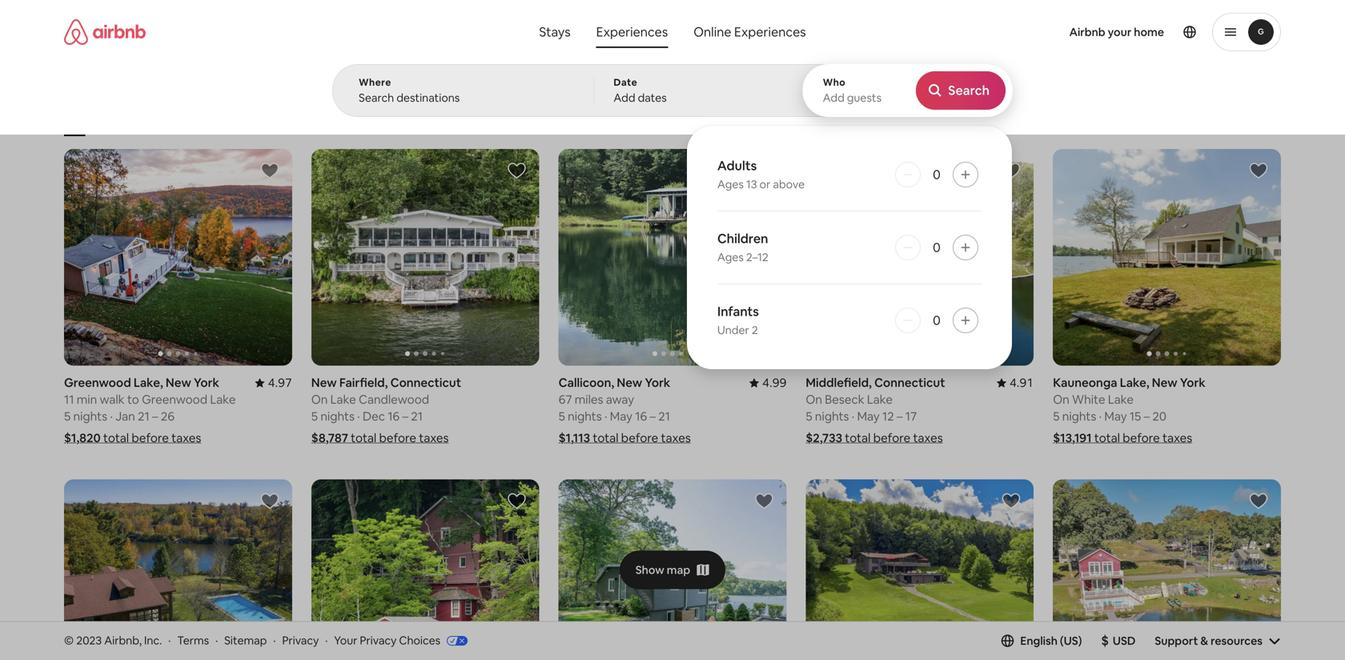 Task type: locate. For each thing, give the bounding box(es) containing it.
1 horizontal spatial greenwood
[[142, 392, 208, 407]]

taxes inside middlefield, connecticut on beseck lake 5 nights · may 12 – 17 $2,733 total before taxes
[[914, 430, 943, 446]]

5 total from the left
[[1095, 430, 1121, 446]]

5 down the 11
[[64, 409, 71, 424]]

0 horizontal spatial on
[[311, 392, 328, 407]]

sitemap
[[224, 633, 267, 648]]

3 lake from the left
[[867, 392, 893, 407]]

3 taxes from the left
[[914, 430, 943, 446]]

– inside callicoon, new york 67 miles away 5 nights · may 16 – 21 $1,113 total before taxes
[[650, 409, 656, 424]]

21 for on
[[411, 409, 423, 424]]

0 horizontal spatial greenwood
[[64, 375, 131, 391]]

usd
[[1113, 633, 1136, 648]]

airbnb,
[[104, 633, 142, 648]]

ski-
[[491, 112, 508, 125]]

nights
[[73, 409, 107, 424], [321, 409, 355, 424], [815, 409, 850, 424], [568, 409, 602, 424], [1063, 409, 1097, 424]]

total inside greenwood lake, new york 11 min walk to greenwood lake 5 nights · jan 21 – 26 $1,820 total before taxes
[[103, 430, 129, 446]]

2 ages from the top
[[718, 250, 744, 264]]

1 vertical spatial 0
[[933, 239, 941, 256]]

lake, for kauneonga
[[1120, 375, 1150, 391]]

lake, up to
[[134, 375, 163, 391]]

· down white in the right bottom of the page
[[1100, 409, 1102, 424]]

ages down the children on the top of the page
[[718, 250, 744, 264]]

experiences up the date
[[597, 24, 668, 40]]

terms · sitemap · privacy ·
[[177, 633, 328, 648]]

0 horizontal spatial experiences
[[597, 24, 668, 40]]

3 on from the left
[[1054, 392, 1070, 407]]

total inside "kauneonga lake, new york on white lake 5 nights · may 15 – 20 $13,191 total before taxes"
[[1095, 430, 1121, 446]]

add down the date
[[614, 91, 636, 105]]

under
[[718, 323, 750, 337]]

support
[[1155, 633, 1199, 648]]

1 21 from the left
[[138, 409, 150, 424]]

privacy
[[282, 633, 319, 648], [360, 633, 397, 648]]

3 total from the left
[[845, 430, 871, 446]]

0 vertical spatial ages
[[718, 177, 744, 191]]

4 lake from the left
[[1109, 392, 1134, 407]]

1 new from the left
[[166, 375, 191, 391]]

1 york from the left
[[194, 375, 219, 391]]

5 inside "kauneonga lake, new york on white lake 5 nights · may 15 – 20 $13,191 total before taxes"
[[1054, 409, 1060, 424]]

5 inside new fairfield, connecticut on lake candlewood 5 nights · dec 16 – 21 $8,787 total before taxes
[[311, 409, 318, 424]]

trending
[[875, 112, 915, 125]]

0 horizontal spatial lake,
[[134, 375, 163, 391]]

york for greenwood lake, new york 11 min walk to greenwood lake 5 nights · jan 21 – 26 $1,820 total before taxes
[[194, 375, 219, 391]]

on inside new fairfield, connecticut on lake candlewood 5 nights · dec 16 – 21 $8,787 total before taxes
[[311, 392, 328, 407]]

1 horizontal spatial privacy
[[360, 633, 397, 648]]

4.99
[[763, 375, 787, 391]]

nights inside middlefield, connecticut on beseck lake 5 nights · may 12 – 17 $2,733 total before taxes
[[815, 409, 850, 424]]

5 up $13,191
[[1054, 409, 1060, 424]]

0 horizontal spatial may
[[610, 409, 633, 424]]

add
[[614, 91, 636, 105], [823, 91, 845, 105]]

4 before from the left
[[621, 430, 659, 446]]

4 5 from the left
[[559, 409, 565, 424]]

choices
[[399, 633, 441, 648]]

1 experiences from the left
[[597, 24, 668, 40]]

english (us) button
[[1002, 633, 1083, 648]]

1 total from the left
[[103, 430, 129, 446]]

may inside callicoon, new york 67 miles away 5 nights · may 16 – 21 $1,113 total before taxes
[[610, 409, 633, 424]]

new
[[166, 375, 191, 391], [311, 375, 337, 391], [617, 375, 643, 391], [1153, 375, 1178, 391]]

0 horizontal spatial 21
[[138, 409, 150, 424]]

1 16 from the left
[[388, 409, 400, 424]]

show map button
[[620, 551, 726, 589]]

nights inside greenwood lake, new york 11 min walk to greenwood lake 5 nights · jan 21 – 26 $1,820 total before taxes
[[73, 409, 107, 424]]

2 new from the left
[[311, 375, 337, 391]]

5 5 from the left
[[1054, 409, 1060, 424]]

2 lake, from the left
[[1120, 375, 1150, 391]]

walk
[[100, 392, 125, 407]]

york for kauneonga lake, new york on white lake 5 nights · may 15 – 20 $13,191 total before taxes
[[1181, 375, 1206, 391]]

2 total from the left
[[351, 430, 377, 446]]

display total before taxes switch
[[1239, 95, 1268, 115]]

total down dec
[[351, 430, 377, 446]]

0 horizontal spatial add
[[614, 91, 636, 105]]

add for add guests
[[823, 91, 845, 105]]

5 up $2,733
[[806, 409, 813, 424]]

connecticut up 17 in the bottom right of the page
[[875, 375, 946, 391]]

0 vertical spatial 0
[[933, 166, 941, 183]]

greenwood lake, new york 11 min walk to greenwood lake 5 nights · jan 21 – 26 $1,820 total before taxes
[[64, 375, 236, 446]]

1 horizontal spatial 16
[[635, 409, 647, 424]]

1 vertical spatial ages
[[718, 250, 744, 264]]

1 horizontal spatial connecticut
[[875, 375, 946, 391]]

terms
[[177, 633, 209, 648]]

2 privacy from the left
[[360, 633, 397, 648]]

before down 12 on the bottom of the page
[[874, 430, 911, 446]]

1 may from the left
[[858, 409, 880, 424]]

children ages 2–12
[[718, 230, 769, 264]]

16 inside callicoon, new york 67 miles away 5 nights · may 16 – 21 $1,113 total before taxes
[[635, 409, 647, 424]]

may
[[858, 409, 880, 424], [610, 409, 633, 424], [1105, 409, 1128, 424]]

16 inside new fairfield, connecticut on lake candlewood 5 nights · dec 16 – 21 $8,787 total before taxes
[[388, 409, 400, 424]]

2 0 from the top
[[933, 239, 941, 256]]

away
[[606, 392, 635, 407]]

17
[[906, 409, 917, 424]]

before
[[132, 430, 169, 446], [379, 430, 417, 446], [874, 430, 911, 446], [621, 430, 659, 446], [1123, 430, 1161, 446]]

greenwood up 26
[[142, 392, 208, 407]]

nights up $8,787 at the left of page
[[321, 409, 355, 424]]

1 lake from the left
[[210, 392, 236, 407]]

1 0 from the top
[[933, 166, 941, 183]]

4 new from the left
[[1153, 375, 1178, 391]]

group
[[64, 74, 1007, 136], [64, 149, 292, 366], [311, 149, 540, 366], [559, 149, 787, 366], [806, 149, 1034, 366], [1054, 149, 1282, 366], [64, 479, 292, 660], [311, 479, 540, 660], [559, 479, 787, 660], [806, 479, 1034, 660], [1054, 479, 1282, 660]]

4 taxes from the left
[[661, 430, 691, 446]]

dates
[[638, 91, 667, 105]]

5 inside greenwood lake, new york 11 min walk to greenwood lake 5 nights · jan 21 – 26 $1,820 total before taxes
[[64, 409, 71, 424]]

Where field
[[359, 91, 568, 105]]

– inside middlefield, connecticut on beseck lake 5 nights · may 12 – 17 $2,733 total before taxes
[[897, 409, 903, 424]]

3 may from the left
[[1105, 409, 1128, 424]]

1 add from the left
[[614, 91, 636, 105]]

None search field
[[332, 0, 1013, 369]]

taxes
[[172, 430, 201, 446], [419, 430, 449, 446], [914, 430, 943, 446], [661, 430, 691, 446], [1163, 430, 1193, 446]]

1 connecticut from the left
[[391, 375, 462, 391]]

york
[[194, 375, 219, 391], [645, 375, 671, 391], [1181, 375, 1206, 391]]

or
[[760, 177, 771, 191]]

greenwood up "min"
[[64, 375, 131, 391]]

amazing views
[[632, 112, 699, 124]]

–
[[152, 409, 158, 424], [403, 409, 409, 424], [897, 409, 903, 424], [650, 409, 656, 424], [1144, 409, 1150, 424]]

nights inside "kauneonga lake, new york on white lake 5 nights · may 15 – 20 $13,191 total before taxes"
[[1063, 409, 1097, 424]]

1 horizontal spatial on
[[806, 392, 823, 407]]

ages inside adults ages 13 or above
[[718, 177, 744, 191]]

your privacy choices
[[334, 633, 441, 648]]

before inside middlefield, connecticut on beseck lake 5 nights · may 12 – 17 $2,733 total before taxes
[[874, 430, 911, 446]]

1 – from the left
[[152, 409, 158, 424]]

add inside who add guests
[[823, 91, 845, 105]]

2
[[752, 323, 758, 337]]

privacy right your
[[360, 633, 397, 648]]

1 horizontal spatial lake,
[[1120, 375, 1150, 391]]

1 lake, from the left
[[134, 375, 163, 391]]

&
[[1201, 633, 1209, 648]]

2 16 from the left
[[635, 409, 647, 424]]

4.91
[[1010, 375, 1034, 391]]

3 – from the left
[[897, 409, 903, 424]]

· left 'jan'
[[110, 409, 113, 424]]

3 5 from the left
[[806, 409, 813, 424]]

add to wishlist: new fairfield, connecticut image
[[508, 161, 527, 180]]

5 nights from the left
[[1063, 409, 1097, 424]]

add for add dates
[[614, 91, 636, 105]]

1 horizontal spatial york
[[645, 375, 671, 391]]

add down who
[[823, 91, 845, 105]]

where
[[359, 76, 392, 89]]

2 21 from the left
[[411, 409, 423, 424]]

new up 26
[[166, 375, 191, 391]]

4.91 out of 5 average rating image
[[997, 375, 1034, 391]]

2 lake from the left
[[331, 392, 356, 407]]

before down dec
[[379, 430, 417, 446]]

nights down white in the right bottom of the page
[[1063, 409, 1097, 424]]

5 up $8,787 at the left of page
[[311, 409, 318, 424]]

views
[[674, 112, 699, 124]]

2 before from the left
[[379, 430, 417, 446]]

group containing amazing views
[[64, 74, 1007, 136]]

21
[[138, 409, 150, 424], [411, 409, 423, 424], [659, 409, 670, 424]]

2 on from the left
[[806, 392, 823, 407]]

1 ages from the top
[[718, 177, 744, 191]]

taxes inside greenwood lake, new york 11 min walk to greenwood lake 5 nights · jan 21 – 26 $1,820 total before taxes
[[172, 430, 201, 446]]

67
[[559, 392, 572, 407]]

0 vertical spatial greenwood
[[64, 375, 131, 391]]

total right $13,191
[[1095, 430, 1121, 446]]

kauneonga
[[1054, 375, 1118, 391]]

· right the 'inc.'
[[168, 633, 171, 648]]

3 0 from the top
[[933, 312, 941, 328]]

26
[[161, 409, 175, 424]]

2 nights from the left
[[321, 409, 355, 424]]

4 total from the left
[[593, 430, 619, 446]]

total down 'jan'
[[103, 430, 129, 446]]

2 – from the left
[[403, 409, 409, 424]]

4.97 out of 5 average rating image
[[255, 375, 292, 391]]

ages inside children ages 2–12
[[718, 250, 744, 264]]

experiences right online
[[735, 24, 806, 40]]

airbnb your home
[[1070, 25, 1165, 39]]

0 horizontal spatial york
[[194, 375, 219, 391]]

inc.
[[144, 633, 162, 648]]

new inside callicoon, new york 67 miles away 5 nights · may 16 – 21 $1,113 total before taxes
[[617, 375, 643, 391]]

on down middlefield,
[[806, 392, 823, 407]]

1 taxes from the left
[[172, 430, 201, 446]]

york inside greenwood lake, new york 11 min walk to greenwood lake 5 nights · jan 21 – 26 $1,820 total before taxes
[[194, 375, 219, 391]]

0 horizontal spatial connecticut
[[391, 375, 462, 391]]

add inside date add dates
[[614, 91, 636, 105]]

on up $8,787 at the left of page
[[311, 392, 328, 407]]

nights down the beseck
[[815, 409, 850, 424]]

· down the beseck
[[852, 409, 855, 424]]

5 taxes from the left
[[1163, 430, 1193, 446]]

1 horizontal spatial may
[[858, 409, 880, 424]]

nights down "min"
[[73, 409, 107, 424]]

5 down 67
[[559, 409, 565, 424]]

airbnb
[[1070, 25, 1106, 39]]

1 horizontal spatial experiences
[[735, 24, 806, 40]]

connecticut up candlewood
[[391, 375, 462, 391]]

21 inside callicoon, new york 67 miles away 5 nights · may 16 – 21 $1,113 total before taxes
[[659, 409, 670, 424]]

2 horizontal spatial york
[[1181, 375, 1206, 391]]

on
[[311, 392, 328, 407], [806, 392, 823, 407], [1054, 392, 1070, 407]]

cabins
[[427, 112, 458, 125]]

lake, up 15 on the right of the page
[[1120, 375, 1150, 391]]

1 before from the left
[[132, 430, 169, 446]]

2 horizontal spatial may
[[1105, 409, 1128, 424]]

before inside new fairfield, connecticut on lake candlewood 5 nights · dec 16 – 21 $8,787 total before taxes
[[379, 430, 417, 446]]

2 york from the left
[[645, 375, 671, 391]]

may left 12 on the bottom of the page
[[858, 409, 880, 424]]

2 horizontal spatial 21
[[659, 409, 670, 424]]

your
[[334, 633, 358, 648]]

york inside "kauneonga lake, new york on white lake 5 nights · may 15 – 20 $13,191 total before taxes"
[[1181, 375, 1206, 391]]

total right $2,733
[[845, 430, 871, 446]]

white
[[1073, 392, 1106, 407]]

may left 15 on the right of the page
[[1105, 409, 1128, 424]]

before down 15 on the right of the page
[[1123, 430, 1161, 446]]

nights down miles
[[568, 409, 602, 424]]

· down away
[[605, 409, 608, 424]]

2 add from the left
[[823, 91, 845, 105]]

ages down adults
[[718, 177, 744, 191]]

new up 20
[[1153, 375, 1178, 391]]

4 nights from the left
[[568, 409, 602, 424]]

– inside greenwood lake, new york 11 min walk to greenwood lake 5 nights · jan 21 – 26 $1,820 total before taxes
[[152, 409, 158, 424]]

4 – from the left
[[650, 409, 656, 424]]

· left dec
[[357, 409, 360, 424]]

3 nights from the left
[[815, 409, 850, 424]]

date
[[614, 76, 638, 89]]

on inside "kauneonga lake, new york on white lake 5 nights · may 15 – 20 $13,191 total before taxes"
[[1054, 392, 1070, 407]]

2 vertical spatial 0
[[933, 312, 941, 328]]

total right $1,113
[[593, 430, 619, 446]]

privacy left your
[[282, 633, 319, 648]]

on inside middlefield, connecticut on beseck lake 5 nights · may 12 – 17 $2,733 total before taxes
[[806, 392, 823, 407]]

min
[[77, 392, 97, 407]]

guests
[[847, 91, 882, 105]]

who
[[823, 76, 846, 89]]

0
[[933, 166, 941, 183], [933, 239, 941, 256], [933, 312, 941, 328]]

lake,
[[134, 375, 163, 391], [1120, 375, 1150, 391]]

beseck
[[825, 392, 865, 407]]

1 nights from the left
[[73, 409, 107, 424]]

· inside callicoon, new york 67 miles away 5 nights · may 16 – 21 $1,113 total before taxes
[[605, 409, 608, 424]]

fairfield,
[[340, 375, 388, 391]]

· inside middlefield, connecticut on beseck lake 5 nights · may 12 – 17 $2,733 total before taxes
[[852, 409, 855, 424]]

before down 26
[[132, 430, 169, 446]]

5 before from the left
[[1123, 430, 1161, 446]]

add to wishlist: middlefield, connecticut image
[[1002, 161, 1022, 180]]

lake inside greenwood lake, new york 11 min walk to greenwood lake 5 nights · jan 21 – 26 $1,820 total before taxes
[[210, 392, 236, 407]]

0 horizontal spatial 16
[[388, 409, 400, 424]]

1 horizontal spatial 21
[[411, 409, 423, 424]]

5 – from the left
[[1144, 409, 1150, 424]]

1 horizontal spatial add
[[823, 91, 845, 105]]

·
[[110, 409, 113, 424], [357, 409, 360, 424], [852, 409, 855, 424], [605, 409, 608, 424], [1100, 409, 1102, 424], [168, 633, 171, 648], [215, 633, 218, 648], [273, 633, 276, 648], [325, 633, 328, 648]]

taxes inside new fairfield, connecticut on lake candlewood 5 nights · dec 16 – 21 $8,787 total before taxes
[[419, 430, 449, 446]]

experiences tab panel
[[332, 64, 1013, 369]]

new up away
[[617, 375, 643, 391]]

before down away
[[621, 430, 659, 446]]

2 connecticut from the left
[[875, 375, 946, 391]]

on left white in the right bottom of the page
[[1054, 392, 1070, 407]]

2 taxes from the left
[[419, 430, 449, 446]]

new left fairfield,
[[311, 375, 337, 391]]

1 5 from the left
[[64, 409, 71, 424]]

lake, inside greenwood lake, new york 11 min walk to greenwood lake 5 nights · jan 21 – 26 $1,820 total before taxes
[[134, 375, 163, 391]]

0 for infants
[[933, 312, 941, 328]]

3 before from the left
[[874, 430, 911, 446]]

2 may from the left
[[610, 409, 633, 424]]

lake, inside "kauneonga lake, new york on white lake 5 nights · may 15 – 20 $13,191 total before taxes"
[[1120, 375, 1150, 391]]

5 inside middlefield, connecticut on beseck lake 5 nights · may 12 – 17 $2,733 total before taxes
[[806, 409, 813, 424]]

experiences
[[597, 24, 668, 40], [735, 24, 806, 40]]

total inside new fairfield, connecticut on lake candlewood 5 nights · dec 16 – 21 $8,787 total before taxes
[[351, 430, 377, 446]]

3 21 from the left
[[659, 409, 670, 424]]

21 inside new fairfield, connecticut on lake candlewood 5 nights · dec 16 – 21 $8,787 total before taxes
[[411, 409, 423, 424]]

1 on from the left
[[311, 392, 328, 407]]

0 horizontal spatial privacy
[[282, 633, 319, 648]]

3 york from the left
[[1181, 375, 1206, 391]]

none search field containing stays
[[332, 0, 1013, 369]]

$8,787
[[311, 430, 348, 446]]

5
[[64, 409, 71, 424], [311, 409, 318, 424], [806, 409, 813, 424], [559, 409, 565, 424], [1054, 409, 1060, 424]]

add to wishlist: kauneonga lake, new york image
[[1250, 161, 1269, 180]]

16 for may
[[635, 409, 647, 424]]

16
[[388, 409, 400, 424], [635, 409, 647, 424]]

1 vertical spatial greenwood
[[142, 392, 208, 407]]

2 horizontal spatial on
[[1054, 392, 1070, 407]]

resources
[[1211, 633, 1263, 648]]

2023
[[76, 633, 102, 648]]

2 5 from the left
[[311, 409, 318, 424]]

callicoon, new york 67 miles away 5 nights · may 16 – 21 $1,113 total before taxes
[[559, 375, 691, 446]]

3 new from the left
[[617, 375, 643, 391]]

4.99 out of 5 average rating image
[[750, 375, 787, 391]]

may down away
[[610, 409, 633, 424]]



Task type: vqa. For each thing, say whether or not it's contained in the screenshot.
first "On" from right
yes



Task type: describe. For each thing, give the bounding box(es) containing it.
jan
[[115, 409, 135, 424]]

$13,191
[[1054, 430, 1092, 446]]

adults ages 13 or above
[[718, 157, 805, 191]]

omg!
[[812, 112, 837, 125]]

infants under 2
[[718, 303, 759, 337]]

map
[[667, 563, 691, 577]]

· inside new fairfield, connecticut on lake candlewood 5 nights · dec 16 – 21 $8,787 total before taxes
[[357, 409, 360, 424]]

infants
[[718, 303, 759, 320]]

2–12
[[747, 250, 769, 264]]

13
[[747, 177, 758, 191]]

airbnb your home link
[[1060, 15, 1174, 49]]

connecticut inside new fairfield, connecticut on lake candlewood 5 nights · dec 16 – 21 $8,787 total before taxes
[[391, 375, 462, 391]]

tiny
[[725, 112, 744, 125]]

2 experiences from the left
[[735, 24, 806, 40]]

golfing
[[355, 112, 389, 125]]

your
[[1108, 25, 1132, 39]]

may inside "kauneonga lake, new york on white lake 5 nights · may 15 – 20 $13,191 total before taxes"
[[1105, 409, 1128, 424]]

kauneonga lake, new york on white lake 5 nights · may 15 – 20 $13,191 total before taxes
[[1054, 375, 1206, 446]]

– inside "kauneonga lake, new york on white lake 5 nights · may 15 – 20 $13,191 total before taxes"
[[1144, 409, 1150, 424]]

middlefield, connecticut on beseck lake 5 nights · may 12 – 17 $2,733 total before taxes
[[806, 375, 946, 446]]

– inside new fairfield, connecticut on lake candlewood 5 nights · dec 16 – 21 $8,787 total before taxes
[[403, 409, 409, 424]]

before inside callicoon, new york 67 miles away 5 nights · may 16 – 21 $1,113 total before taxes
[[621, 430, 659, 446]]

tiny homes
[[725, 112, 776, 125]]

your privacy choices link
[[334, 633, 468, 649]]

english
[[1021, 633, 1058, 648]]

11
[[64, 392, 74, 407]]

support & resources
[[1155, 633, 1263, 648]]

· left privacy 'link' at left
[[273, 633, 276, 648]]

experiences button
[[584, 16, 681, 48]]

add to wishlist: washington, connecticut image
[[508, 492, 527, 511]]

terms link
[[177, 633, 209, 648]]

$
[[1102, 632, 1109, 649]]

candlewood
[[359, 392, 429, 407]]

5 inside callicoon, new york 67 miles away 5 nights · may 16 – 21 $1,113 total before taxes
[[559, 409, 565, 424]]

new inside "kauneonga lake, new york on white lake 5 nights · may 15 – 20 $13,191 total before taxes"
[[1153, 375, 1178, 391]]

dec
[[363, 409, 385, 424]]

taxes inside "kauneonga lake, new york on white lake 5 nights · may 15 – 20 $13,191 total before taxes"
[[1163, 430, 1193, 446]]

to
[[127, 392, 139, 407]]

©
[[64, 633, 74, 648]]

adults
[[718, 157, 757, 174]]

experiences inside button
[[597, 24, 668, 40]]

before inside greenwood lake, new york 11 min walk to greenwood lake 5 nights · jan 21 – 26 $1,820 total before taxes
[[132, 430, 169, 446]]

before inside "kauneonga lake, new york on white lake 5 nights · may 15 – 20 $13,191 total before taxes"
[[1123, 430, 1161, 446]]

lake inside "kauneonga lake, new york on white lake 5 nights · may 15 – 20 $13,191 total before taxes"
[[1109, 392, 1134, 407]]

12
[[883, 409, 895, 424]]

york inside callicoon, new york 67 miles away 5 nights · may 16 – 21 $1,113 total before taxes
[[645, 375, 671, 391]]

21 for 67
[[659, 409, 670, 424]]

above
[[773, 177, 805, 191]]

sitemap link
[[224, 633, 267, 648]]

mansions
[[562, 112, 605, 125]]

online
[[694, 24, 732, 40]]

1 privacy from the left
[[282, 633, 319, 648]]

ages for adults
[[718, 177, 744, 191]]

· right terms
[[215, 633, 218, 648]]

· inside greenwood lake, new york 11 min walk to greenwood lake 5 nights · jan 21 – 26 $1,820 total before taxes
[[110, 409, 113, 424]]

homes
[[746, 112, 776, 125]]

taxes inside callicoon, new york 67 miles away 5 nights · may 16 – 21 $1,113 total before taxes
[[661, 430, 691, 446]]

total inside middlefield, connecticut on beseck lake 5 nights · may 12 – 17 $2,733 total before taxes
[[845, 430, 871, 446]]

connecticut inside middlefield, connecticut on beseck lake 5 nights · may 12 – 17 $2,733 total before taxes
[[875, 375, 946, 391]]

$2,733
[[806, 430, 843, 446]]

new inside greenwood lake, new york 11 min walk to greenwood lake 5 nights · jan 21 – 26 $1,820 total before taxes
[[166, 375, 191, 391]]

$ usd
[[1102, 632, 1136, 649]]

children
[[718, 230, 769, 247]]

ages for children
[[718, 250, 744, 264]]

$1,820
[[64, 430, 101, 446]]

ski-in/out
[[491, 112, 535, 125]]

15
[[1130, 409, 1142, 424]]

profile element
[[833, 0, 1282, 64]]

add to wishlist: hortonville, new york image
[[1002, 492, 1022, 511]]

show
[[636, 563, 665, 577]]

0 for adults
[[933, 166, 941, 183]]

nights inside new fairfield, connecticut on lake candlewood 5 nights · dec 16 – 21 $8,787 total before taxes
[[321, 409, 355, 424]]

total inside callicoon, new york 67 miles away 5 nights · may 16 – 21 $1,113 total before taxes
[[593, 430, 619, 446]]

new fairfield, connecticut on lake candlewood 5 nights · dec 16 – 21 $8,787 total before taxes
[[311, 375, 462, 446]]

in/out
[[508, 112, 535, 125]]

may inside middlefield, connecticut on beseck lake 5 nights · may 12 – 17 $2,733 total before taxes
[[858, 409, 880, 424]]

support & resources button
[[1155, 633, 1282, 648]]

what can we help you find? tab list
[[527, 16, 681, 48]]

english (us)
[[1021, 633, 1083, 648]]

middlefield,
[[806, 375, 872, 391]]

lake, for greenwood
[[134, 375, 163, 391]]

callicoon,
[[559, 375, 615, 391]]

$1,113
[[559, 430, 591, 446]]

lake inside middlefield, connecticut on beseck lake 5 nights · may 12 – 17 $2,733 total before taxes
[[867, 392, 893, 407]]

privacy link
[[282, 633, 319, 648]]

© 2023 airbnb, inc. ·
[[64, 633, 171, 648]]

luxe
[[955, 112, 976, 125]]

date add dates
[[614, 76, 667, 105]]

add to wishlist: callicoon, new york image
[[755, 161, 774, 180]]

online experiences link
[[681, 16, 819, 48]]

4.97
[[268, 375, 292, 391]]

· left your
[[325, 633, 328, 648]]

(us)
[[1061, 633, 1083, 648]]

add to wishlist: swan lake, new york image
[[260, 492, 279, 511]]

amazing
[[632, 112, 672, 124]]

home
[[1135, 25, 1165, 39]]

online experiences
[[694, 24, 806, 40]]

stays
[[539, 24, 571, 40]]

nights inside callicoon, new york 67 miles away 5 nights · may 16 – 21 $1,113 total before taxes
[[568, 409, 602, 424]]

add to wishlist: putnam valley, new york image
[[755, 492, 774, 511]]

stays button
[[527, 16, 584, 48]]

lake inside new fairfield, connecticut on lake candlewood 5 nights · dec 16 – 21 $8,787 total before taxes
[[331, 392, 356, 407]]

show map
[[636, 563, 691, 577]]

add to wishlist: lake huntington, new york image
[[1250, 492, 1269, 511]]

· inside "kauneonga lake, new york on white lake 5 nights · may 15 – 20 $13,191 total before taxes"
[[1100, 409, 1102, 424]]

0 for children
[[933, 239, 941, 256]]

21 inside greenwood lake, new york 11 min walk to greenwood lake 5 nights · jan 21 – 26 $1,820 total before taxes
[[138, 409, 150, 424]]

miles
[[575, 392, 604, 407]]

16 for dec
[[388, 409, 400, 424]]

new inside new fairfield, connecticut on lake candlewood 5 nights · dec 16 – 21 $8,787 total before taxes
[[311, 375, 337, 391]]

add to wishlist: greenwood lake, new york image
[[260, 161, 279, 180]]



